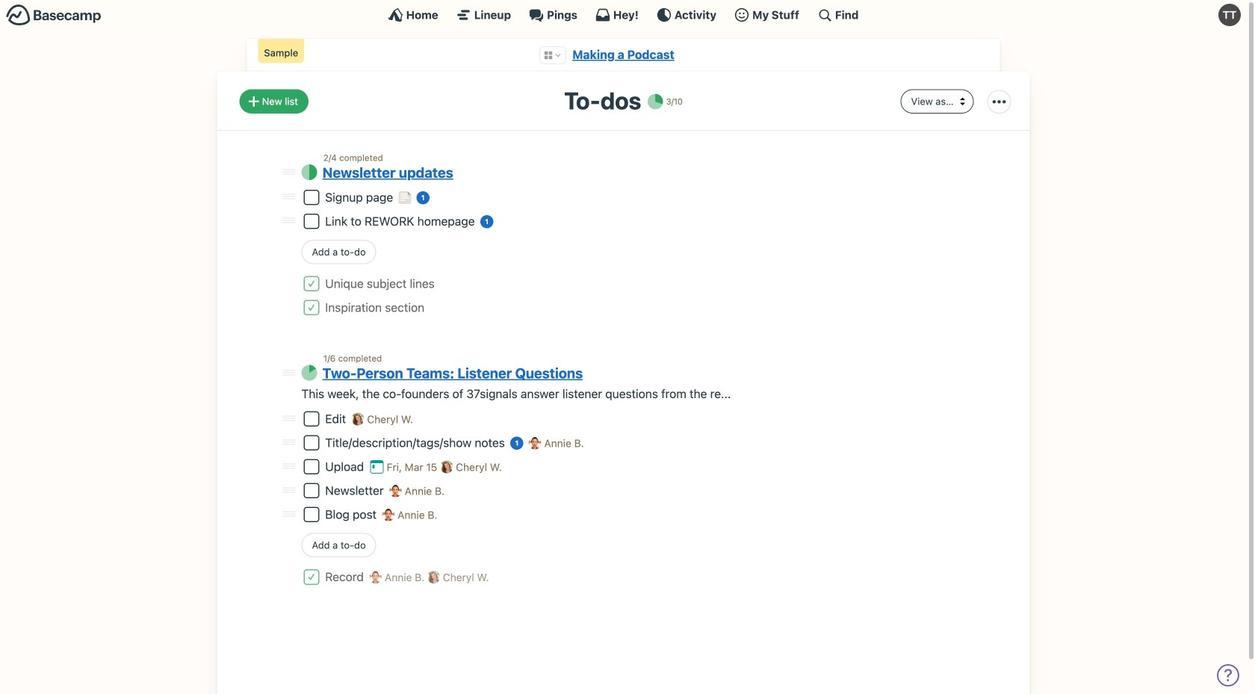 Task type: describe. For each thing, give the bounding box(es) containing it.
switch accounts image
[[6, 4, 102, 27]]

cheryl walters image
[[440, 461, 453, 473]]

main element
[[0, 0, 1247, 29]]

keyboard shortcut: ⌘ + / image
[[817, 7, 832, 22]]

1 vertical spatial cheryl walters image
[[427, 571, 440, 584]]

0 vertical spatial cheryl walters image
[[352, 413, 364, 425]]

breadcrumb element
[[247, 39, 1000, 71]]



Task type: vqa. For each thing, say whether or not it's contained in the screenshot.
the Terry Turtle image
yes



Task type: locate. For each thing, give the bounding box(es) containing it.
0 horizontal spatial cheryl walters image
[[352, 413, 364, 425]]

terry turtle image
[[1219, 4, 1241, 26]]

cheryl walters image
[[352, 413, 364, 425], [427, 571, 440, 584]]

1 horizontal spatial cheryl walters image
[[427, 571, 440, 584]]

annie bryan image
[[529, 437, 541, 449], [389, 485, 402, 497], [382, 508, 395, 521], [369, 571, 382, 584]]



